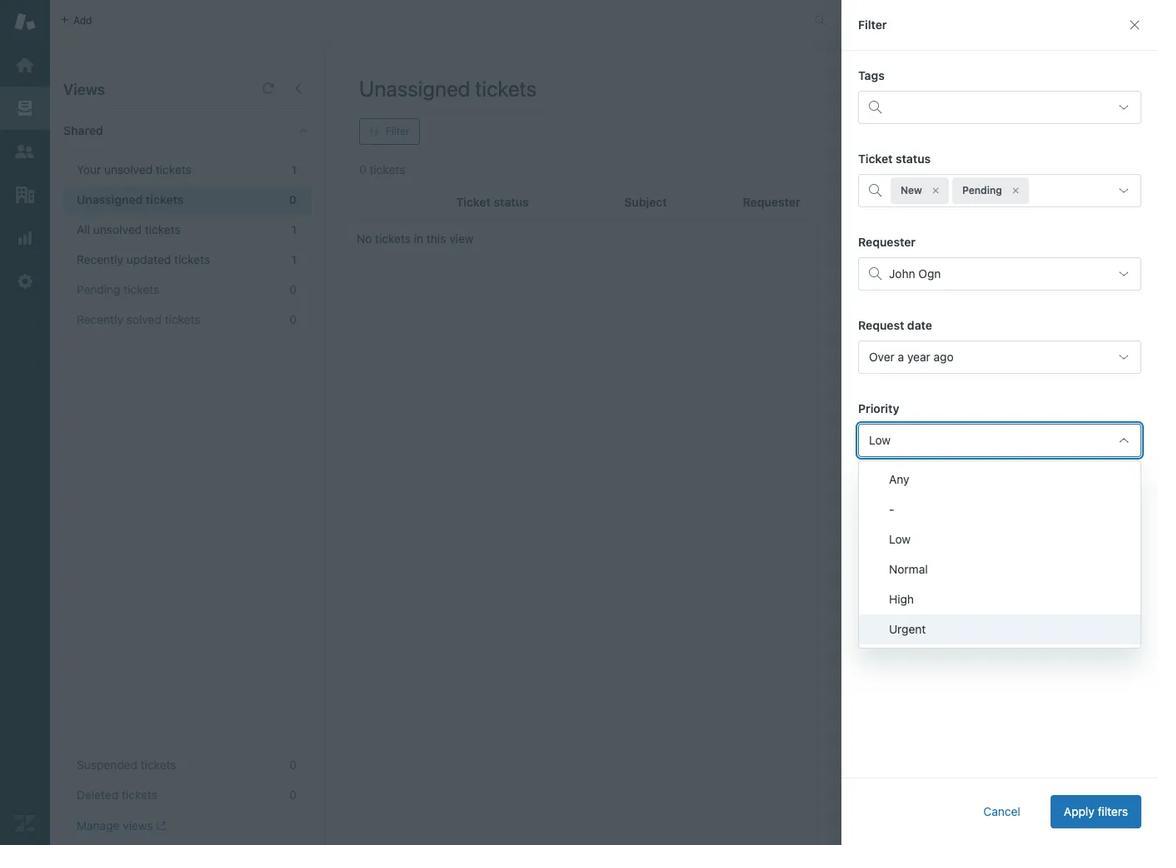 Task type: vqa. For each thing, say whether or not it's contained in the screenshot.
Button displays agent's chat status as Online. ICON
no



Task type: describe. For each thing, give the bounding box(es) containing it.
0 for deleted tickets
[[289, 788, 297, 802]]

zendesk image
[[14, 813, 36, 835]]

views image
[[14, 97, 36, 119]]

pending for pending tickets
[[77, 282, 120, 297]]

over a year ago
[[869, 350, 954, 364]]

requester
[[858, 235, 916, 249]]

your unsolved tickets
[[77, 162, 191, 177]]

ogn
[[918, 267, 941, 281]]

low inside field
[[869, 433, 891, 447]]

remove image
[[1011, 186, 1021, 196]]

views
[[63, 81, 105, 98]]

normal
[[889, 562, 928, 577]]

all unsolved tickets
[[77, 222, 181, 237]]

filter button
[[359, 118, 420, 145]]

1 vertical spatial unassigned
[[77, 192, 143, 207]]

0 for unassigned tickets
[[289, 192, 297, 207]]

get started image
[[14, 54, 36, 76]]

updated
[[126, 252, 171, 267]]

ticket status
[[858, 152, 931, 166]]

urgent
[[889, 622, 926, 636]]

date
[[907, 318, 932, 332]]

high
[[889, 592, 914, 606]]

recently solved tickets
[[77, 312, 200, 327]]

apply filters
[[1064, 805, 1128, 819]]

any option
[[859, 465, 1141, 495]]

unsolved for your
[[104, 162, 153, 177]]

manage views
[[77, 819, 153, 833]]

any
[[889, 472, 909, 487]]

new
[[901, 184, 922, 197]]

request date
[[858, 318, 932, 332]]

unsolved for all
[[93, 222, 142, 237]]

shared button
[[50, 106, 281, 156]]

conversations button
[[845, 7, 968, 34]]

ticket status element
[[858, 174, 1141, 207]]

(opens in a new tab) image
[[153, 822, 166, 832]]

1 vertical spatial unassigned tickets
[[77, 192, 184, 207]]

priority list box
[[858, 461, 1141, 649]]

normal option
[[859, 555, 1141, 585]]

close drawer image
[[1128, 18, 1141, 32]]

zendesk support image
[[14, 11, 36, 32]]

a
[[898, 350, 904, 364]]

pending for pending
[[962, 184, 1002, 197]]

organizations image
[[14, 184, 36, 206]]

refresh views pane image
[[262, 82, 275, 95]]

-
[[889, 502, 894, 517]]

0 for suspended tickets
[[289, 758, 297, 772]]

admin image
[[14, 271, 36, 292]]

subject
[[624, 195, 667, 209]]

pending option
[[952, 177, 1029, 204]]



Task type: locate. For each thing, give the bounding box(es) containing it.
1 vertical spatial 1
[[291, 222, 297, 237]]

this
[[426, 232, 446, 246]]

0 horizontal spatial pending
[[77, 282, 120, 297]]

over
[[869, 350, 895, 364]]

1 vertical spatial low
[[889, 532, 911, 547]]

filter inside filter button
[[386, 125, 410, 137]]

recently for recently updated tickets
[[77, 252, 123, 267]]

1 vertical spatial recently
[[77, 312, 123, 327]]

1 for recently updated tickets
[[291, 252, 297, 267]]

customers image
[[14, 141, 36, 162]]

0
[[289, 192, 297, 207], [289, 282, 297, 297], [289, 312, 297, 327], [289, 758, 297, 772], [289, 788, 297, 802]]

1 1 from the top
[[291, 162, 297, 177]]

priority
[[858, 402, 899, 416]]

0 horizontal spatial filter
[[386, 125, 410, 137]]

3 1 from the top
[[291, 252, 297, 267]]

1 vertical spatial unsolved
[[93, 222, 142, 237]]

1 horizontal spatial filter
[[858, 17, 887, 32]]

suspended tickets
[[77, 758, 176, 772]]

1 vertical spatial pending
[[77, 282, 120, 297]]

unassigned up all unsolved tickets
[[77, 192, 143, 207]]

tags element
[[858, 91, 1141, 124]]

0 horizontal spatial unassigned tickets
[[77, 192, 184, 207]]

shared
[[63, 123, 103, 137]]

filter dialog
[[841, 0, 1158, 846]]

1 horizontal spatial pending
[[962, 184, 1002, 197]]

ago
[[934, 350, 954, 364]]

unassigned tickets up all unsolved tickets
[[77, 192, 184, 207]]

2 1 from the top
[[291, 222, 297, 237]]

0 vertical spatial filter
[[858, 17, 887, 32]]

deleted
[[77, 788, 119, 802]]

recently down all
[[77, 252, 123, 267]]

unassigned tickets
[[359, 76, 537, 101], [77, 192, 184, 207]]

2 recently from the top
[[77, 312, 123, 327]]

deleted tickets
[[77, 788, 157, 802]]

filter inside filter dialog
[[858, 17, 887, 32]]

pending
[[962, 184, 1002, 197], [77, 282, 120, 297]]

0 vertical spatial unassigned tickets
[[359, 76, 537, 101]]

unsolved right all
[[93, 222, 142, 237]]

1 recently from the top
[[77, 252, 123, 267]]

0 for pending tickets
[[289, 282, 297, 297]]

cancel button
[[970, 796, 1034, 829]]

1 horizontal spatial unassigned tickets
[[359, 76, 537, 101]]

solved
[[126, 312, 162, 327]]

2 vertical spatial 1
[[291, 252, 297, 267]]

0 vertical spatial 1
[[291, 162, 297, 177]]

unsolved right "your"
[[104, 162, 153, 177]]

requester element
[[858, 257, 1141, 291]]

ticket
[[858, 152, 893, 166]]

no
[[357, 232, 372, 246]]

suspended
[[77, 758, 137, 772]]

unassigned tickets up filter button
[[359, 76, 537, 101]]

1 for all unsolved tickets
[[291, 222, 297, 237]]

recently
[[77, 252, 123, 267], [77, 312, 123, 327]]

unassigned up filter button
[[359, 76, 470, 101]]

low option
[[859, 525, 1141, 555]]

apply filters button
[[1050, 796, 1141, 829]]

filter
[[858, 17, 887, 32], [386, 125, 410, 137]]

1 horizontal spatial unassigned
[[359, 76, 470, 101]]

remove image
[[931, 186, 941, 196]]

pending left remove image
[[962, 184, 1002, 197]]

urgent option
[[859, 615, 1141, 645]]

0 horizontal spatial unassigned
[[77, 192, 143, 207]]

low
[[869, 433, 891, 447], [889, 532, 911, 547]]

high option
[[859, 585, 1141, 615]]

0 vertical spatial unsolved
[[104, 162, 153, 177]]

filters
[[1098, 805, 1128, 819]]

recently down pending tickets
[[77, 312, 123, 327]]

Over a year ago field
[[858, 341, 1141, 374]]

recently for recently solved tickets
[[77, 312, 123, 327]]

views
[[123, 819, 153, 833]]

low down priority
[[869, 433, 891, 447]]

status
[[896, 152, 931, 166]]

1 vertical spatial filter
[[386, 125, 410, 137]]

pending up recently solved tickets
[[77, 282, 120, 297]]

tickets
[[475, 76, 537, 101], [156, 162, 191, 177], [146, 192, 184, 207], [145, 222, 181, 237], [375, 232, 411, 246], [174, 252, 210, 267], [124, 282, 159, 297], [165, 312, 200, 327], [141, 758, 176, 772], [122, 788, 157, 802]]

1 for your unsolved tickets
[[291, 162, 297, 177]]

conversations
[[863, 14, 930, 26]]

reporting image
[[14, 227, 36, 249]]

recently updated tickets
[[77, 252, 210, 267]]

1
[[291, 162, 297, 177], [291, 222, 297, 237], [291, 252, 297, 267]]

0 for recently solved tickets
[[289, 312, 297, 327]]

Low field
[[858, 424, 1141, 457]]

all
[[77, 222, 90, 237]]

unassigned
[[359, 76, 470, 101], [77, 192, 143, 207]]

pending tickets
[[77, 282, 159, 297]]

- option
[[859, 495, 1141, 525]]

john
[[889, 267, 915, 281]]

tags
[[858, 68, 885, 82]]

main element
[[0, 0, 50, 846]]

0 vertical spatial recently
[[77, 252, 123, 267]]

apply
[[1064, 805, 1094, 819]]

pending inside option
[[962, 184, 1002, 197]]

low inside priority list box
[[889, 532, 911, 547]]

low down "-"
[[889, 532, 911, 547]]

request
[[858, 318, 904, 332]]

shared heading
[[50, 106, 325, 156]]

new option
[[891, 177, 949, 204]]

- low
[[889, 502, 911, 547]]

view
[[449, 232, 474, 246]]

in
[[414, 232, 423, 246]]

collapse views pane image
[[292, 82, 305, 95]]

manage
[[77, 819, 120, 833]]

cancel
[[983, 805, 1020, 819]]

your
[[77, 162, 101, 177]]

year
[[907, 350, 930, 364]]

manage views link
[[77, 819, 166, 834]]

0 vertical spatial low
[[869, 433, 891, 447]]

0 vertical spatial unassigned
[[359, 76, 470, 101]]

john ogn
[[889, 267, 941, 281]]

no tickets in this view
[[357, 232, 474, 246]]

unsolved
[[104, 162, 153, 177], [93, 222, 142, 237]]

0 vertical spatial pending
[[962, 184, 1002, 197]]



